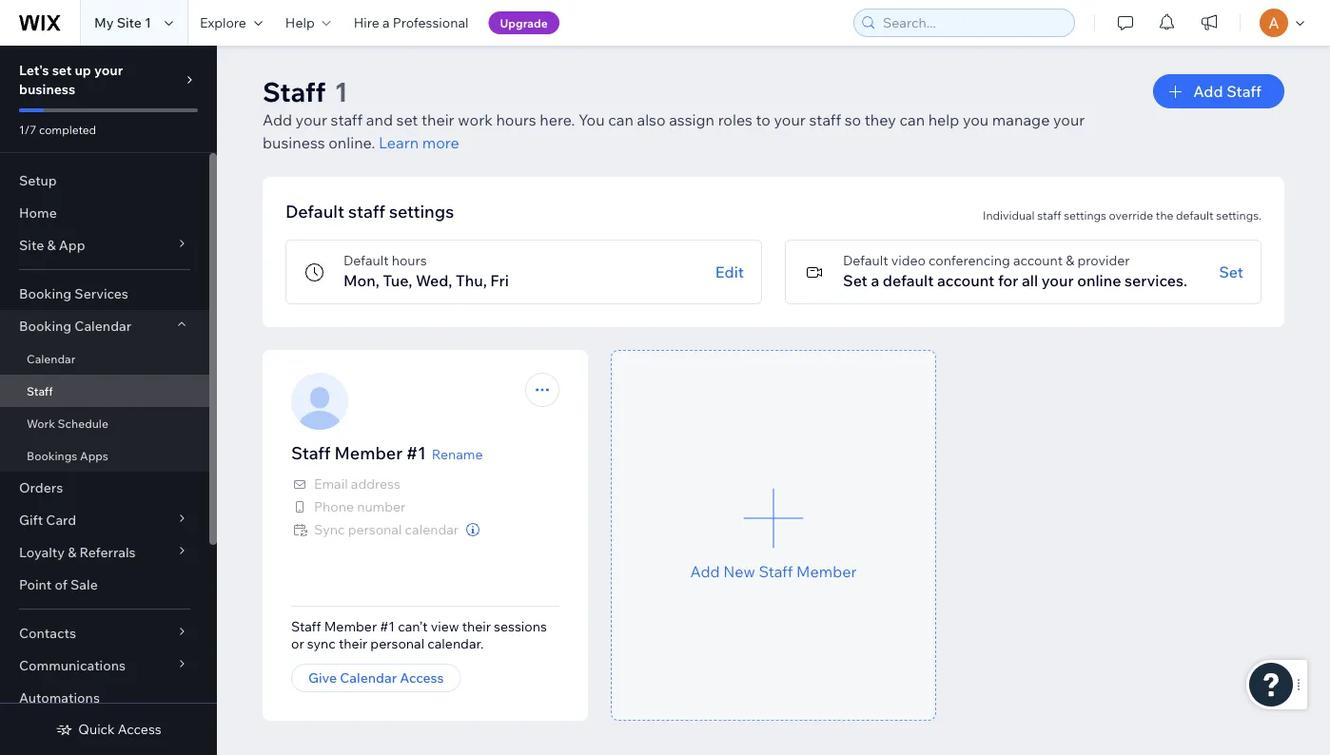 Task type: describe. For each thing, give the bounding box(es) containing it.
default staff settings
[[285, 200, 454, 222]]

learn more button
[[379, 131, 459, 154]]

more
[[422, 133, 459, 152]]

can't
[[398, 618, 428, 635]]

default for default staff settings
[[285, 200, 344, 222]]

provider
[[1078, 252, 1130, 269]]

loyalty & referrals button
[[0, 537, 209, 569]]

calendar.
[[427, 636, 484, 652]]

to
[[756, 110, 771, 129]]

gift
[[19, 512, 43, 529]]

business inside add your staff and set their work hours here. you can also assign roles to your staff so they can help you manage your business online.
[[263, 133, 325, 152]]

a inside "hire a professional" link
[[382, 14, 390, 31]]

individual
[[983, 208, 1035, 223]]

online
[[1077, 271, 1121, 290]]

for
[[998, 271, 1019, 290]]

online.
[[329, 133, 375, 152]]

add for add staff
[[1193, 82, 1223, 101]]

gift card button
[[0, 504, 209, 537]]

individual staff settings override the default settings.
[[983, 208, 1262, 223]]

1 can from the left
[[608, 110, 634, 129]]

access inside give calendar access button
[[400, 670, 444, 687]]

services.
[[1125, 271, 1188, 290]]

completed
[[39, 122, 96, 137]]

a inside default video conferencing account & provider set a default account for all your online services.
[[871, 271, 879, 290]]

bookings
[[27, 449, 77, 463]]

point
[[19, 577, 52, 593]]

staff for staff 1
[[263, 75, 326, 108]]

1 horizontal spatial set
[[1219, 263, 1244, 282]]

business inside the let's set up your business
[[19, 81, 75, 98]]

bookings apps
[[27, 449, 108, 463]]

you
[[963, 110, 989, 129]]

#1 for staff member #1 can't view their sessions or sync their personal calendar.
[[380, 618, 395, 635]]

setup
[[19, 172, 57, 189]]

#1 for staff member #1 rename
[[407, 442, 426, 463]]

video
[[891, 252, 926, 269]]

help button
[[274, 0, 342, 46]]

staff for staff member #1 rename
[[291, 442, 331, 463]]

loyalty & referrals
[[19, 544, 136, 561]]

sync
[[307, 636, 336, 652]]

settings.
[[1216, 208, 1262, 223]]

assign
[[669, 110, 715, 129]]

add new staff member
[[690, 562, 857, 581]]

hours inside the default hours mon, tue, wed, thu, fri
[[392, 252, 427, 269]]

also
[[637, 110, 666, 129]]

quick
[[78, 721, 115, 738]]

booking calendar button
[[0, 310, 209, 343]]

staff member #1 can't view their sessions or sync their personal calendar.
[[291, 618, 547, 652]]

add staff button
[[1153, 74, 1285, 108]]

and
[[366, 110, 393, 129]]

number
[[357, 499, 406, 515]]

booking services link
[[0, 278, 209, 310]]

help
[[928, 110, 959, 129]]

staff right individual
[[1037, 208, 1061, 223]]

explore
[[200, 14, 246, 31]]

new
[[723, 562, 755, 581]]

email address
[[314, 476, 400, 492]]

staff link
[[0, 375, 209, 407]]

upgrade
[[500, 16, 548, 30]]

add for add your staff and set their work hours here. you can also assign roles to your staff so they can help you manage your business online.
[[263, 110, 292, 129]]

view
[[431, 618, 459, 635]]

address
[[351, 476, 400, 492]]

add your staff and set their work hours here. you can also assign roles to your staff so they can help you manage your business online.
[[263, 110, 1085, 152]]

setup link
[[0, 165, 209, 197]]

1 vertical spatial 1
[[334, 75, 348, 108]]

orders
[[19, 480, 63, 496]]

1/7 completed
[[19, 122, 96, 137]]

app
[[59, 237, 85, 254]]

mon,
[[344, 271, 380, 290]]

automations
[[19, 690, 100, 707]]

here.
[[540, 110, 575, 129]]

staff member #1 rename
[[291, 442, 483, 463]]

edit button
[[715, 261, 744, 284]]

1 horizontal spatial default
[[1176, 208, 1214, 223]]

or
[[291, 636, 304, 652]]

site & app button
[[0, 229, 209, 262]]

booking calendar
[[19, 318, 131, 334]]

let's
[[19, 62, 49, 79]]

calendar link
[[0, 343, 209, 375]]

roles
[[718, 110, 753, 129]]

default for default hours mon, tue, wed, thu, fri
[[344, 252, 389, 269]]

learn more
[[379, 133, 459, 152]]

add for add new staff member
[[690, 562, 720, 581]]

hours inside add your staff and set their work hours here. you can also assign roles to your staff so they can help you manage your business online.
[[496, 110, 536, 129]]

default inside default video conferencing account & provider set a default account for all your online services.
[[883, 271, 934, 290]]

settings for individual
[[1064, 208, 1107, 223]]

member inside button
[[796, 562, 857, 581]]

staff up online.
[[331, 110, 363, 129]]

phone number
[[314, 499, 406, 515]]

sync
[[314, 521, 345, 538]]

hire
[[354, 14, 379, 31]]

your down staff 1
[[296, 110, 327, 129]]

manage
[[992, 110, 1050, 129]]

rename
[[432, 446, 483, 462]]

give
[[308, 670, 337, 687]]

card
[[46, 512, 76, 529]]

0 horizontal spatial account
[[937, 271, 995, 290]]

sidebar element
[[0, 46, 217, 756]]

point of sale link
[[0, 569, 209, 601]]



Task type: locate. For each thing, give the bounding box(es) containing it.
calendar inside button
[[340, 670, 397, 687]]

0 vertical spatial calendar
[[75, 318, 131, 334]]

give calendar access
[[308, 670, 444, 687]]

personal down number at the left
[[348, 521, 402, 538]]

1/7
[[19, 122, 36, 137]]

& inside loyalty & referrals popup button
[[68, 544, 76, 561]]

of
[[55, 577, 67, 593]]

thu,
[[456, 271, 487, 290]]

1 horizontal spatial #1
[[407, 442, 426, 463]]

their up calendar.
[[462, 618, 491, 635]]

& for referrals
[[68, 544, 76, 561]]

0 horizontal spatial &
[[47, 237, 56, 254]]

1 horizontal spatial hours
[[496, 110, 536, 129]]

help
[[285, 14, 315, 31]]

their inside add your staff and set their work hours here. you can also assign roles to your staff so they can help you manage your business online.
[[421, 110, 454, 129]]

1 vertical spatial calendar
[[27, 352, 75, 366]]

& left app
[[47, 237, 56, 254]]

default hours mon, tue, wed, thu, fri
[[344, 252, 509, 290]]

1 vertical spatial account
[[937, 271, 995, 290]]

can
[[608, 110, 634, 129], [900, 110, 925, 129]]

1 horizontal spatial 1
[[334, 75, 348, 108]]

settings left the override
[[1064, 208, 1107, 223]]

calendar for booking calendar
[[75, 318, 131, 334]]

referrals
[[79, 544, 136, 561]]

set inside the let's set up your business
[[52, 62, 72, 79]]

add inside add your staff and set their work hours here. you can also assign roles to your staff so they can help you manage your business online.
[[263, 110, 292, 129]]

their for set
[[421, 110, 454, 129]]

0 vertical spatial 1
[[145, 14, 151, 31]]

my
[[94, 14, 114, 31]]

upgrade button
[[489, 11, 559, 34]]

booking for booking calendar
[[19, 318, 72, 334]]

set
[[1219, 263, 1244, 282], [843, 271, 868, 290]]

default down video
[[883, 271, 934, 290]]

member for staff member #1 can't view their sessions or sync their personal calendar.
[[324, 618, 377, 635]]

1 vertical spatial hours
[[392, 252, 427, 269]]

booking services
[[19, 285, 128, 302]]

0 vertical spatial account
[[1013, 252, 1063, 269]]

their up more on the left of page
[[421, 110, 454, 129]]

0 horizontal spatial set
[[52, 62, 72, 79]]

give calendar access button
[[291, 664, 461, 693]]

communications button
[[0, 650, 209, 682]]

default right "the"
[[1176, 208, 1214, 223]]

quick access button
[[56, 721, 161, 738]]

0 vertical spatial booking
[[19, 285, 72, 302]]

0 horizontal spatial access
[[118, 721, 161, 738]]

member up the address
[[334, 442, 403, 463]]

set inside default video conferencing account & provider set a default account for all your online services.
[[843, 271, 868, 290]]

booking
[[19, 285, 72, 302], [19, 318, 72, 334]]

home
[[19, 205, 57, 221]]

0 vertical spatial business
[[19, 81, 75, 98]]

access down staff member #1 can't view their sessions or sync their personal calendar.
[[400, 670, 444, 687]]

so
[[845, 110, 861, 129]]

hours
[[496, 110, 536, 129], [392, 252, 427, 269]]

personal down can't
[[370, 636, 424, 652]]

site right my
[[117, 14, 142, 31]]

override
[[1109, 208, 1153, 223]]

sale
[[70, 577, 98, 593]]

1 horizontal spatial can
[[900, 110, 925, 129]]

their right sync
[[339, 636, 368, 652]]

staff inside staff member #1 can't view their sessions or sync their personal calendar.
[[291, 618, 321, 635]]

access
[[400, 670, 444, 687], [118, 721, 161, 738]]

member
[[334, 442, 403, 463], [796, 562, 857, 581], [324, 618, 377, 635]]

0 vertical spatial member
[[334, 442, 403, 463]]

settings
[[389, 200, 454, 222], [1064, 208, 1107, 223]]

default down online.
[[285, 200, 344, 222]]

& right loyalty
[[68, 544, 76, 561]]

1 horizontal spatial account
[[1013, 252, 1063, 269]]

your right the manage
[[1053, 110, 1085, 129]]

0 vertical spatial access
[[400, 670, 444, 687]]

1 right my
[[145, 14, 151, 31]]

my site 1
[[94, 14, 151, 31]]

hours up the tue,
[[392, 252, 427, 269]]

default video conferencing account & provider set a default account for all your online services.
[[843, 252, 1188, 290]]

add new staff member button
[[611, 350, 936, 721]]

0 vertical spatial their
[[421, 110, 454, 129]]

member right new
[[796, 562, 857, 581]]

0 vertical spatial add
[[1193, 82, 1223, 101]]

0 horizontal spatial 1
[[145, 14, 151, 31]]

default up mon, at top
[[344, 252, 389, 269]]

learn
[[379, 133, 419, 152]]

1 horizontal spatial set
[[396, 110, 418, 129]]

0 vertical spatial site
[[117, 14, 142, 31]]

booking down booking services
[[19, 318, 72, 334]]

can right you
[[608, 110, 634, 129]]

&
[[47, 237, 56, 254], [1066, 252, 1075, 269], [68, 544, 76, 561]]

1 vertical spatial default
[[883, 271, 934, 290]]

account down conferencing
[[937, 271, 995, 290]]

member for staff member #1 rename
[[334, 442, 403, 463]]

your right the all
[[1042, 271, 1074, 290]]

loyalty
[[19, 544, 65, 561]]

access right quick
[[118, 721, 161, 738]]

1 up online.
[[334, 75, 348, 108]]

booking inside 'link'
[[19, 285, 72, 302]]

work
[[458, 110, 493, 129]]

0 vertical spatial a
[[382, 14, 390, 31]]

calendar
[[405, 521, 459, 538]]

2 horizontal spatial their
[[462, 618, 491, 635]]

0 horizontal spatial can
[[608, 110, 634, 129]]

2 booking from the top
[[19, 318, 72, 334]]

hire a professional
[[354, 14, 469, 31]]

1 horizontal spatial business
[[263, 133, 325, 152]]

0 vertical spatial personal
[[348, 521, 402, 538]]

0 vertical spatial hours
[[496, 110, 536, 129]]

staff left so at the top of the page
[[809, 110, 841, 129]]

calendar right give
[[340, 670, 397, 687]]

can left help
[[900, 110, 925, 129]]

wed,
[[416, 271, 452, 290]]

staff inside sidebar element
[[27, 384, 53, 398]]

professional
[[393, 14, 469, 31]]

contacts
[[19, 625, 76, 642]]

staff for staff
[[27, 384, 53, 398]]

they
[[865, 110, 896, 129]]

0 horizontal spatial set
[[843, 271, 868, 290]]

calendar
[[75, 318, 131, 334], [27, 352, 75, 366], [340, 670, 397, 687]]

1 horizontal spatial a
[[871, 271, 879, 290]]

bookings apps link
[[0, 440, 209, 472]]

all
[[1022, 271, 1038, 290]]

1 horizontal spatial add
[[690, 562, 720, 581]]

1 vertical spatial add
[[263, 110, 292, 129]]

default for default video conferencing account & provider set a default account for all your online services.
[[843, 252, 888, 269]]

#1 left can't
[[380, 618, 395, 635]]

staff down online.
[[348, 200, 385, 222]]

1 horizontal spatial their
[[421, 110, 454, 129]]

1 vertical spatial set
[[396, 110, 418, 129]]

tue,
[[383, 271, 412, 290]]

business down staff 1
[[263, 133, 325, 152]]

1 vertical spatial #1
[[380, 618, 395, 635]]

booking for booking services
[[19, 285, 72, 302]]

orders link
[[0, 472, 209, 504]]

1 horizontal spatial settings
[[1064, 208, 1107, 223]]

2 horizontal spatial add
[[1193, 82, 1223, 101]]

account up the all
[[1013, 252, 1063, 269]]

email
[[314, 476, 348, 492]]

& inside default video conferencing account & provider set a default account for all your online services.
[[1066, 252, 1075, 269]]

2 can from the left
[[900, 110, 925, 129]]

0 vertical spatial set
[[52, 62, 72, 79]]

set button
[[1219, 261, 1244, 284]]

edit
[[715, 263, 744, 282]]

your
[[94, 62, 123, 79], [296, 110, 327, 129], [774, 110, 806, 129], [1053, 110, 1085, 129], [1042, 271, 1074, 290]]

business down let's
[[19, 81, 75, 98]]

0 horizontal spatial hours
[[392, 252, 427, 269]]

0 horizontal spatial business
[[19, 81, 75, 98]]

your inside the let's set up your business
[[94, 62, 123, 79]]

1 vertical spatial personal
[[370, 636, 424, 652]]

1 booking from the top
[[19, 285, 72, 302]]

gift card
[[19, 512, 76, 529]]

calendar down booking services 'link'
[[75, 318, 131, 334]]

default
[[285, 200, 344, 222], [344, 252, 389, 269], [843, 252, 888, 269]]

& left provider
[[1066, 252, 1075, 269]]

communications
[[19, 658, 126, 674]]

calendar for give calendar access
[[340, 670, 397, 687]]

2 horizontal spatial &
[[1066, 252, 1075, 269]]

#1 inside staff member #1 can't view their sessions or sync their personal calendar.
[[380, 618, 395, 635]]

booking up booking calendar
[[19, 285, 72, 302]]

1 vertical spatial site
[[19, 237, 44, 254]]

2 vertical spatial member
[[324, 618, 377, 635]]

you
[[579, 110, 605, 129]]

your right up
[[94, 62, 123, 79]]

site & app
[[19, 237, 85, 254]]

quick access
[[78, 721, 161, 738]]

member up sync
[[324, 618, 377, 635]]

0 horizontal spatial their
[[339, 636, 368, 652]]

set left up
[[52, 62, 72, 79]]

1 horizontal spatial site
[[117, 14, 142, 31]]

1
[[145, 14, 151, 31], [334, 75, 348, 108]]

hours right work
[[496, 110, 536, 129]]

add
[[1193, 82, 1223, 101], [263, 110, 292, 129], [690, 562, 720, 581]]

site down the home
[[19, 237, 44, 254]]

hire a professional link
[[342, 0, 480, 46]]

0 horizontal spatial default
[[883, 271, 934, 290]]

work schedule
[[27, 416, 108, 431]]

default inside default video conferencing account & provider set a default account for all your online services.
[[843, 252, 888, 269]]

their
[[421, 110, 454, 129], [462, 618, 491, 635], [339, 636, 368, 652]]

0 vertical spatial #1
[[407, 442, 426, 463]]

services
[[75, 285, 128, 302]]

default
[[1176, 208, 1214, 223], [883, 271, 934, 290]]

0 horizontal spatial site
[[19, 237, 44, 254]]

staff 1
[[263, 75, 348, 108]]

their for view
[[462, 618, 491, 635]]

home link
[[0, 197, 209, 229]]

default left video
[[843, 252, 888, 269]]

calendar down booking calendar
[[27, 352, 75, 366]]

sync personal calendar
[[314, 521, 459, 538]]

personal
[[348, 521, 402, 538], [370, 636, 424, 652]]

0 horizontal spatial settings
[[389, 200, 454, 222]]

site inside dropdown button
[[19, 237, 44, 254]]

2 vertical spatial their
[[339, 636, 368, 652]]

0 vertical spatial default
[[1176, 208, 1214, 223]]

1 vertical spatial member
[[796, 562, 857, 581]]

1 vertical spatial business
[[263, 133, 325, 152]]

personal inside staff member #1 can't view their sessions or sync their personal calendar.
[[370, 636, 424, 652]]

access inside quick access button
[[118, 721, 161, 738]]

point of sale
[[19, 577, 98, 593]]

conferencing
[[929, 252, 1010, 269]]

booking inside popup button
[[19, 318, 72, 334]]

0 horizontal spatial add
[[263, 110, 292, 129]]

member inside staff member #1 can't view their sessions or sync their personal calendar.
[[324, 618, 377, 635]]

set up learn
[[396, 110, 418, 129]]

sessions
[[494, 618, 547, 635]]

1 horizontal spatial &
[[68, 544, 76, 561]]

Search... field
[[877, 10, 1069, 36]]

work schedule link
[[0, 407, 209, 440]]

1 vertical spatial booking
[[19, 318, 72, 334]]

#1 left rename
[[407, 442, 426, 463]]

1 horizontal spatial access
[[400, 670, 444, 687]]

phone
[[314, 499, 354, 515]]

1 vertical spatial their
[[462, 618, 491, 635]]

2 vertical spatial calendar
[[340, 670, 397, 687]]

rename button
[[432, 446, 483, 463]]

up
[[75, 62, 91, 79]]

0 horizontal spatial #1
[[380, 618, 395, 635]]

default inside the default hours mon, tue, wed, thu, fri
[[344, 252, 389, 269]]

your right to
[[774, 110, 806, 129]]

2 vertical spatial add
[[690, 562, 720, 581]]

schedule
[[58, 416, 108, 431]]

calendar inside popup button
[[75, 318, 131, 334]]

settings for default
[[389, 200, 454, 222]]

& inside site & app dropdown button
[[47, 237, 56, 254]]

& for app
[[47, 237, 56, 254]]

1 vertical spatial a
[[871, 271, 879, 290]]

settings up the default hours mon, tue, wed, thu, fri
[[389, 200, 454, 222]]

staff for staff member #1 can't view their sessions or sync their personal calendar.
[[291, 618, 321, 635]]

1 vertical spatial access
[[118, 721, 161, 738]]

your inside default video conferencing account & provider set a default account for all your online services.
[[1042, 271, 1074, 290]]

set inside add your staff and set their work hours here. you can also assign roles to your staff so they can help you manage your business online.
[[396, 110, 418, 129]]

0 horizontal spatial a
[[382, 14, 390, 31]]



Task type: vqa. For each thing, say whether or not it's contained in the screenshot.
I'M A PRODUCT 3 VARIANTS to the top
no



